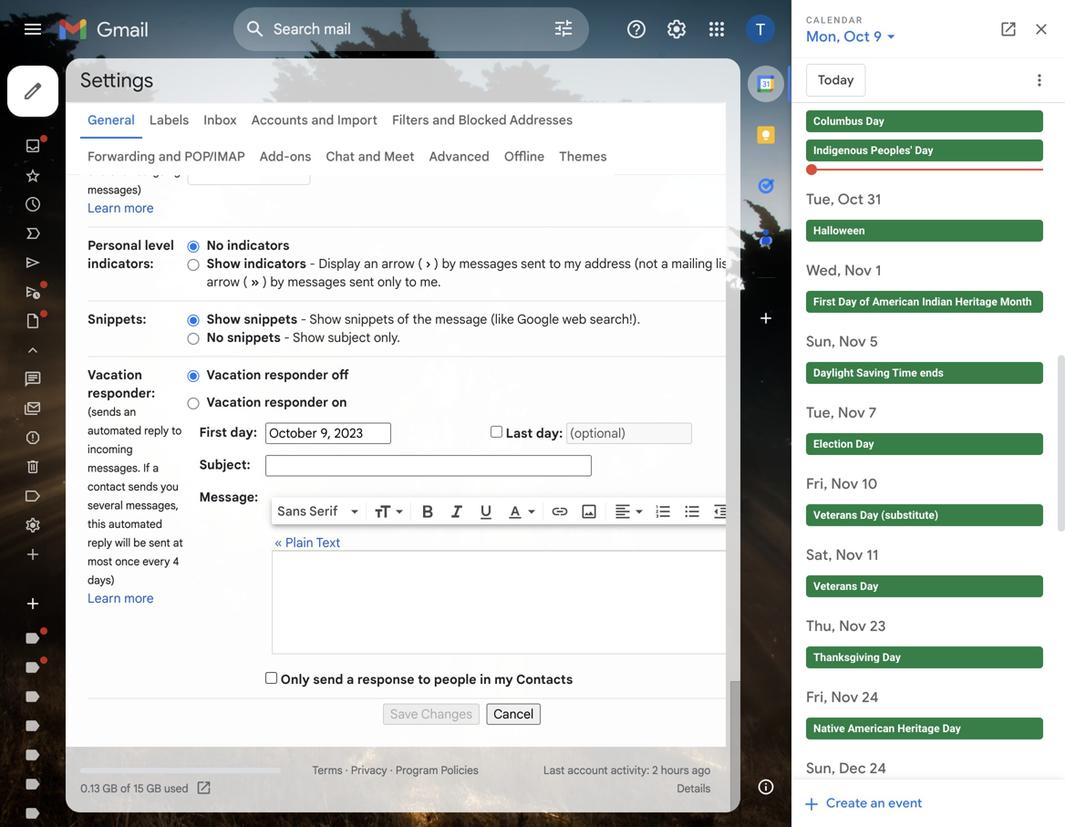 Task type: locate. For each thing, give the bounding box(es) containing it.
only.
[[374, 330, 400, 346]]

1 vertical spatial my
[[495, 672, 514, 688]]

save changes
[[390, 707, 473, 723]]

indicators up »
[[244, 256, 306, 272]]

No indicators radio
[[187, 240, 199, 254]]

and right filters
[[433, 112, 455, 128]]

snippets up no snippets - show subject only.
[[244, 312, 298, 328]]

message
[[435, 312, 488, 328]]

Search mail text field
[[274, 20, 502, 38]]

you
[[161, 480, 179, 494]]

learn more link down days)
[[88, 591, 154, 607]]

and for chat
[[358, 149, 381, 165]]

0 vertical spatial learn more link
[[88, 200, 154, 216]]

my left address
[[565, 256, 582, 272]]

0 vertical spatial responder
[[265, 367, 329, 383]]

only
[[378, 274, 402, 290]]

· right terms 'link'
[[346, 764, 348, 778]]

0 vertical spatial sent
[[521, 256, 546, 272]]

2 horizontal spatial sent
[[521, 256, 546, 272]]

at
[[145, 146, 155, 160], [173, 537, 183, 550]]

a right send
[[347, 672, 354, 688]]

snippets
[[244, 312, 298, 328], [345, 312, 394, 328], [227, 330, 281, 346]]

last day:
[[506, 426, 563, 442]]

1 horizontal spatial my
[[565, 256, 582, 272]]

all
[[122, 165, 134, 178]]

personal level indicators:
[[88, 238, 174, 272]]

1 vertical spatial of
[[398, 312, 410, 328]]

0 vertical spatial last
[[506, 426, 533, 442]]

vacation up the 'first day:'
[[207, 395, 261, 411]]

) right ›
[[434, 256, 439, 272]]

( inside the ) by messages sent to my address (not a mailing list), and a double arrow (
[[243, 274, 248, 290]]

1 vertical spatial indicators
[[244, 256, 306, 272]]

cancel
[[494, 707, 534, 723]]

more inside the vacation responder: (sends an automated reply to incoming messages. if a contact sends you several messages, this automated reply will be sent at most once every 4 days) learn more
[[124, 591, 154, 607]]

by right »
[[270, 274, 284, 290]]

learn down messages)
[[88, 200, 121, 216]]

0 horizontal spatial sent
[[149, 537, 170, 550]]

(appended at the end of all outgoing messages) learn more
[[88, 146, 181, 216]]

add-
[[260, 149, 290, 165]]

indicators up show indicators -
[[227, 238, 290, 254]]

terms · privacy · program policies
[[313, 764, 479, 778]]

1 more from the top
[[124, 200, 154, 216]]

0 horizontal spatial messages
[[288, 274, 346, 290]]

1 no from the top
[[207, 238, 224, 254]]

save
[[390, 707, 418, 723]]

sent inside the ) by messages sent to my address (not a mailing list), and a double arrow (
[[521, 256, 546, 272]]

and inside the ) by messages sent to my address (not a mailing list), and a double arrow (
[[744, 256, 766, 272]]

indicators for no
[[227, 238, 290, 254]]

) right »
[[263, 274, 267, 290]]

ago
[[692, 764, 711, 778]]

1 horizontal spatial ·
[[390, 764, 393, 778]]

0 horizontal spatial last
[[506, 426, 533, 442]]

sent up google
[[521, 256, 546, 272]]

arrow left »
[[207, 274, 240, 290]]

1 vertical spatial learn
[[88, 591, 121, 607]]

2 responder from the top
[[265, 395, 329, 411]]

2 no from the top
[[207, 330, 224, 346]]

2 vertical spatial of
[[120, 782, 131, 796]]

day: right first
[[230, 425, 257, 441]]

1 responder from the top
[[265, 367, 329, 383]]

0 vertical spatial of
[[109, 165, 120, 178]]

last left account
[[544, 764, 565, 778]]

show up no snippets - show subject only.
[[310, 312, 342, 328]]

snippets up only.
[[345, 312, 394, 328]]

indicators for show
[[244, 256, 306, 272]]

vacation responder on
[[207, 395, 347, 411]]

responder up vacation responder on
[[265, 367, 329, 383]]

0 vertical spatial the
[[158, 146, 174, 160]]

people
[[434, 672, 477, 688]]

pop/imap
[[185, 149, 245, 165]]

once
[[115, 555, 140, 569]]

last right 'fixed end date' checkbox on the bottom of page
[[506, 426, 533, 442]]

1 horizontal spatial messages
[[459, 256, 518, 272]]

filters and blocked addresses link
[[392, 112, 573, 128]]

an down "responder:"
[[124, 406, 136, 419]]

bold ‪(⌘b)‬ image
[[419, 503, 437, 521]]

0 vertical spatial indicators
[[227, 238, 290, 254]]

0 vertical spatial learn
[[88, 200, 121, 216]]

off
[[332, 367, 349, 383]]

snippets for show snippets of the message (like google web search!).
[[244, 312, 298, 328]]

a inside the vacation responder: (sends an automated reply to incoming messages. if a contact sends you several messages, this automated reply will be sent at most once every 4 days) learn more
[[153, 462, 159, 475]]

Vacation responder text field
[[273, 561, 820, 645]]

1 horizontal spatial last
[[544, 764, 565, 778]]

formatting options toolbar
[[272, 498, 829, 524]]

) inside the ) by messages sent to my address (not a mailing list), and a double arrow (
[[434, 256, 439, 272]]

level
[[145, 238, 174, 254]]

1 horizontal spatial )
[[434, 256, 439, 272]]

messages up (like
[[459, 256, 518, 272]]

1 horizontal spatial by
[[442, 256, 456, 272]]

reply up if
[[144, 424, 169, 438]]

1 horizontal spatial -
[[301, 312, 307, 328]]

1 learn from the top
[[88, 200, 121, 216]]

used
[[164, 782, 189, 796]]

automated
[[88, 424, 141, 438], [109, 518, 162, 532]]

more down messages)
[[124, 200, 154, 216]]

of inside (appended at the end of all outgoing messages) learn more
[[109, 165, 120, 178]]

1 vertical spatial by
[[270, 274, 284, 290]]

sends
[[128, 480, 158, 494]]

( left ›
[[418, 256, 423, 272]]

0 horizontal spatial (
[[243, 274, 248, 290]]

google
[[518, 312, 559, 328]]

Subject text field
[[266, 455, 592, 477]]

0 horizontal spatial by
[[270, 274, 284, 290]]

to left first
[[172, 424, 182, 438]]

italic ‪(⌘i)‬ image
[[448, 503, 466, 521]]

0 horizontal spatial my
[[495, 672, 514, 688]]

1 horizontal spatial reply
[[144, 424, 169, 438]]

no indicators
[[207, 238, 290, 254]]

0 horizontal spatial gb
[[103, 782, 118, 796]]

gb
[[103, 782, 118, 796], [146, 782, 161, 796]]

footer
[[66, 762, 726, 798]]

to left address
[[549, 256, 561, 272]]

0 horizontal spatial at
[[145, 146, 155, 160]]

gmail image
[[58, 11, 158, 47]]

send
[[313, 672, 344, 688]]

» ) by messages sent only to me.
[[251, 274, 441, 290]]

1 vertical spatial responder
[[265, 395, 329, 411]]

1 horizontal spatial sent
[[349, 274, 374, 290]]

last for last day:
[[506, 426, 533, 442]]

messages down display
[[288, 274, 346, 290]]

0 vertical spatial at
[[145, 146, 155, 160]]

and
[[311, 112, 334, 128], [433, 112, 455, 128], [159, 149, 181, 165], [358, 149, 381, 165], [744, 256, 766, 272]]

and right list),
[[744, 256, 766, 272]]

learn more link down messages)
[[88, 200, 154, 216]]

snippets up vacation responder off
[[227, 330, 281, 346]]

learn down days)
[[88, 591, 121, 607]]

( left »
[[243, 274, 248, 290]]

learn more link
[[88, 200, 154, 216], [88, 591, 154, 607]]

- left display
[[310, 256, 316, 272]]

will
[[115, 537, 131, 550]]

at up outgoing
[[145, 146, 155, 160]]

)
[[434, 256, 439, 272], [263, 274, 267, 290]]

end
[[88, 165, 107, 178]]

to
[[549, 256, 561, 272], [405, 274, 417, 290], [172, 424, 182, 438], [418, 672, 431, 688]]

None search field
[[234, 7, 589, 51]]

automated up be
[[109, 518, 162, 532]]

side panel section
[[741, 58, 792, 813]]

0 horizontal spatial an
[[124, 406, 136, 419]]

more down once
[[124, 591, 154, 607]]

learn
[[88, 200, 121, 216], [88, 591, 121, 607]]

accounts and import
[[252, 112, 378, 128]]

1 vertical spatial at
[[173, 537, 183, 550]]

no right no snippets radio
[[207, 330, 224, 346]]

an
[[364, 256, 378, 272], [124, 406, 136, 419]]

responder down vacation responder off
[[265, 395, 329, 411]]

0 horizontal spatial ·
[[346, 764, 348, 778]]

1 horizontal spatial at
[[173, 537, 183, 550]]

0 horizontal spatial the
[[158, 146, 174, 160]]

1 vertical spatial reply
[[88, 537, 112, 550]]

no for no indicators
[[207, 238, 224, 254]]

no
[[207, 238, 224, 254], [207, 330, 224, 346]]

0 vertical spatial (
[[418, 256, 423, 272]]

the down me.
[[413, 312, 432, 328]]

at up 4
[[173, 537, 183, 550]]

1 vertical spatial no
[[207, 330, 224, 346]]

2 vertical spatial -
[[284, 330, 290, 346]]

1 horizontal spatial day:
[[536, 426, 563, 442]]

0 horizontal spatial -
[[284, 330, 290, 346]]

1 vertical spatial more
[[124, 591, 154, 607]]

arrow up only
[[382, 256, 415, 272]]

save changes button
[[383, 704, 480, 725]]

and down labels
[[159, 149, 181, 165]]

my inside the ) by messages sent to my address (not a mailing list), and a double arrow (
[[565, 256, 582, 272]]

subject:
[[199, 457, 251, 473]]

tab list
[[741, 58, 792, 762]]

2 more from the top
[[124, 591, 154, 607]]

2 horizontal spatial -
[[310, 256, 316, 272]]

· right privacy at the bottom left of page
[[390, 764, 393, 778]]

0 vertical spatial an
[[364, 256, 378, 272]]

- up vacation responder off
[[284, 330, 290, 346]]

navigation
[[0, 58, 219, 828], [88, 699, 837, 725]]

0 vertical spatial my
[[565, 256, 582, 272]]

automated up the incoming
[[88, 424, 141, 438]]

gb right 0.13
[[103, 782, 118, 796]]

policies
[[441, 764, 479, 778]]

0 vertical spatial more
[[124, 200, 154, 216]]

day: right 'fixed end date' checkbox on the bottom of page
[[536, 426, 563, 442]]

(sends
[[88, 406, 121, 419]]

of left 15
[[120, 782, 131, 796]]

1 vertical spatial learn more link
[[88, 591, 154, 607]]

advanced search options image
[[546, 10, 582, 47]]

1 vertical spatial an
[[124, 406, 136, 419]]

sent down display an arrow ( ›
[[349, 274, 374, 290]]

vacation inside the vacation responder: (sends an automated reply to incoming messages. if a contact sends you several messages, this automated reply will be sent at most once every 4 days) learn more
[[88, 367, 142, 383]]

the up outgoing
[[158, 146, 174, 160]]

0 vertical spatial no
[[207, 238, 224, 254]]

- up no snippets - show subject only.
[[301, 312, 307, 328]]

of up only.
[[398, 312, 410, 328]]

15
[[134, 782, 144, 796]]

show snippets - show snippets of the message (like google web search!).
[[207, 312, 641, 328]]

vacation right 'vacation responder off' radio
[[207, 367, 261, 383]]

and for filters
[[433, 112, 455, 128]]

of left the all
[[109, 165, 120, 178]]

1 vertical spatial )
[[263, 274, 267, 290]]

vacation for vacation responder: (sends an automated reply to incoming messages. if a contact sends you several messages, this automated reply will be sent at most once every 4 days) learn more
[[88, 367, 142, 383]]

cancel button
[[487, 704, 541, 725]]

1 vertical spatial last
[[544, 764, 565, 778]]

1 horizontal spatial the
[[413, 312, 432, 328]]

2 vertical spatial sent
[[149, 537, 170, 550]]

1 vertical spatial sent
[[349, 274, 374, 290]]

0 horizontal spatial arrow
[[207, 274, 240, 290]]

vacation for vacation responder off
[[207, 367, 261, 383]]

indent less ‪(⌘[)‬ image
[[713, 503, 731, 521]]

an inside the vacation responder: (sends an automated reply to incoming messages. if a contact sends you several messages, this automated reply will be sent at most once every 4 days) learn more
[[124, 406, 136, 419]]

0 vertical spatial messages
[[459, 256, 518, 272]]

responder
[[265, 367, 329, 383], [265, 395, 329, 411]]

a right if
[[153, 462, 159, 475]]

footer containing terms
[[66, 762, 726, 798]]

0 horizontal spatial day:
[[230, 425, 257, 441]]

search mail image
[[239, 13, 272, 46]]

reply
[[144, 424, 169, 438], [88, 537, 112, 550]]

ons
[[290, 149, 311, 165]]

1 vertical spatial -
[[301, 312, 307, 328]]

contacts
[[517, 672, 573, 688]]

reply up most
[[88, 537, 112, 550]]

day:
[[230, 425, 257, 441], [536, 426, 563, 442]]

-
[[310, 256, 316, 272], [301, 312, 307, 328], [284, 330, 290, 346]]

last inside last account activity: 2 hours ago details
[[544, 764, 565, 778]]

no right no indicators radio
[[207, 238, 224, 254]]

sent up every
[[149, 537, 170, 550]]

1 horizontal spatial gb
[[146, 782, 161, 796]]

and left import on the top
[[311, 112, 334, 128]]

0 vertical spatial )
[[434, 256, 439, 272]]

vacation for vacation responder on
[[207, 395, 261, 411]]

1 vertical spatial arrow
[[207, 274, 240, 290]]

snippets:
[[88, 312, 146, 328]]

0 vertical spatial -
[[310, 256, 316, 272]]

2 learn from the top
[[88, 591, 121, 607]]

- for show snippets of the message (like google web search!).
[[301, 312, 307, 328]]

and right chat
[[358, 149, 381, 165]]

to left people
[[418, 672, 431, 688]]

0 vertical spatial by
[[442, 256, 456, 272]]

›
[[426, 256, 431, 272]]

my
[[565, 256, 582, 272], [495, 672, 514, 688]]

1 horizontal spatial arrow
[[382, 256, 415, 272]]

0 vertical spatial arrow
[[382, 256, 415, 272]]

by right ›
[[442, 256, 456, 272]]

my right in
[[495, 672, 514, 688]]

gb right 15
[[146, 782, 161, 796]]

vacation up "responder:"
[[88, 367, 142, 383]]

show left subject
[[293, 330, 325, 346]]

an up only
[[364, 256, 378, 272]]

1 vertical spatial (
[[243, 274, 248, 290]]

addresses
[[510, 112, 573, 128]]

1 · from the left
[[346, 764, 348, 778]]



Task type: describe. For each thing, give the bounding box(es) containing it.
chat and meet link
[[326, 149, 415, 165]]

- for display an arrow (
[[310, 256, 316, 272]]

Show indicators radio
[[187, 258, 199, 272]]

first day:
[[199, 425, 257, 441]]

forwarding and pop/imap
[[88, 149, 245, 165]]

web
[[563, 312, 587, 328]]

hours
[[661, 764, 689, 778]]

show right show indicators radio
[[207, 256, 241, 272]]

on
[[332, 395, 347, 411]]

last account activity: 2 hours ago details
[[544, 764, 711, 796]]

import
[[337, 112, 378, 128]]

No snippets radio
[[187, 332, 199, 346]]

1 vertical spatial automated
[[109, 518, 162, 532]]

first
[[199, 425, 227, 441]]

more inside (appended at the end of all outgoing messages) learn more
[[124, 200, 154, 216]]

0.13 gb of 15 gb used
[[80, 782, 189, 796]]

(appended
[[88, 146, 142, 160]]

) by messages sent to my address (not a mailing list), and a double arrow (
[[207, 256, 820, 290]]

offline link
[[504, 149, 545, 165]]

every
[[143, 555, 170, 569]]

days)
[[88, 574, 115, 588]]

serif
[[309, 504, 338, 519]]

numbered list ‪(⌘⇧7)‬ image
[[654, 503, 673, 521]]

responder for off
[[265, 367, 329, 383]]

personal
[[88, 238, 142, 254]]

activity:
[[611, 764, 650, 778]]

and for accounts
[[311, 112, 334, 128]]

bulleted list ‪(⌘⇧8)‬ image
[[684, 503, 702, 521]]

2 · from the left
[[390, 764, 393, 778]]

(like
[[491, 312, 515, 328]]

follow link to manage storage image
[[196, 780, 214, 798]]

inbox
[[204, 112, 237, 128]]

4
[[173, 555, 179, 569]]

Last day: checkbox
[[491, 426, 503, 438]]

filters and blocked addresses
[[392, 112, 573, 128]]

forwarding
[[88, 149, 155, 165]]

filters
[[392, 112, 429, 128]]

mailing
[[672, 256, 713, 272]]

display
[[319, 256, 361, 272]]

Last day: text field
[[567, 423, 692, 444]]

message:
[[199, 490, 258, 506]]

outgoing
[[136, 165, 181, 178]]

- for show subject only.
[[284, 330, 290, 346]]

add-ons link
[[260, 149, 311, 165]]

link ‪(⌘k)‬ image
[[551, 503, 569, 521]]

0 horizontal spatial )
[[263, 274, 267, 290]]

learn inside the vacation responder: (sends an automated reply to incoming messages. if a contact sends you several messages, this automated reply will be sent at most once every 4 days) learn more
[[88, 591, 121, 607]]

advanced link
[[429, 149, 490, 165]]

at inside the vacation responder: (sends an automated reply to incoming messages. if a contact sends you several messages, this automated reply will be sent at most once every 4 days) learn more
[[173, 537, 183, 550]]

program
[[396, 764, 438, 778]]

0.13
[[80, 782, 100, 796]]

general link
[[88, 112, 135, 128]]

underline ‪(⌘u)‬ image
[[477, 504, 496, 522]]

me.
[[420, 274, 441, 290]]

labels
[[150, 112, 189, 128]]

vacation responder: (sends an automated reply to incoming messages. if a contact sends you several messages, this automated reply will be sent at most once every 4 days) learn more
[[88, 367, 183, 607]]

privacy
[[351, 764, 387, 778]]

messages,
[[126, 499, 179, 513]]

sent inside the vacation responder: (sends an automated reply to incoming messages. if a contact sends you several messages, this automated reply will be sent at most once every 4 days) learn more
[[149, 537, 170, 550]]

Show snippets radio
[[187, 314, 199, 327]]

sans serif
[[277, 504, 338, 519]]

if
[[143, 462, 150, 475]]

accounts and import link
[[252, 112, 378, 128]]

blocked
[[459, 112, 507, 128]]

of inside "footer"
[[120, 782, 131, 796]]

1 vertical spatial the
[[413, 312, 432, 328]]

show right show snippets option
[[207, 312, 241, 328]]

sans serif option
[[274, 503, 348, 521]]

main menu image
[[22, 18, 44, 40]]

to inside the vacation responder: (sends an automated reply to incoming messages. if a contact sends you several messages, this automated reply will be sent at most once every 4 days) learn more
[[172, 424, 182, 438]]

1 vertical spatial messages
[[288, 274, 346, 290]]

1 gb from the left
[[103, 782, 118, 796]]

1 horizontal spatial an
[[364, 256, 378, 272]]

by inside the ) by messages sent to my address (not a mailing list), and a double arrow (
[[442, 256, 456, 272]]

messages)
[[88, 183, 142, 197]]

Only send a response to people in my Contacts checkbox
[[266, 673, 277, 684]]

meet
[[384, 149, 415, 165]]

contact
[[88, 480, 126, 494]]

at inside (appended at the end of all outgoing messages) learn more
[[145, 146, 155, 160]]

inbox link
[[204, 112, 237, 128]]

last for last account activity: 2 hours ago details
[[544, 764, 565, 778]]

First day: text field
[[266, 423, 392, 444]]

list),
[[716, 256, 741, 272]]

incoming
[[88, 443, 133, 457]]

to left me.
[[405, 274, 417, 290]]

response
[[358, 672, 415, 688]]

and for forwarding
[[159, 149, 181, 165]]

1 horizontal spatial (
[[418, 256, 423, 272]]

settings image
[[666, 18, 688, 40]]

insert image image
[[580, 503, 599, 521]]

most
[[88, 555, 112, 569]]

messages.
[[88, 462, 141, 475]]

settings
[[80, 68, 153, 93]]

show indicators -
[[207, 256, 319, 272]]

labels link
[[150, 112, 189, 128]]

snippets for show subject only.
[[227, 330, 281, 346]]

no for no snippets - show subject only.
[[207, 330, 224, 346]]

in
[[480, 672, 491, 688]]

0 vertical spatial reply
[[144, 424, 169, 438]]

details link
[[677, 782, 711, 796]]

navigation containing save changes
[[88, 699, 837, 725]]

program policies link
[[396, 764, 479, 778]]

Vacation responder on radio
[[187, 397, 199, 410]]

»
[[251, 274, 259, 290]]

1 learn more link from the top
[[88, 200, 154, 216]]

support image
[[626, 18, 648, 40]]

offline
[[504, 149, 545, 165]]

responder for on
[[265, 395, 329, 411]]

Vacation responder off radio
[[187, 369, 199, 383]]

accounts
[[252, 112, 308, 128]]

0 vertical spatial automated
[[88, 424, 141, 438]]

address
[[585, 256, 631, 272]]

a right (not
[[662, 256, 669, 272]]

a left double
[[769, 256, 776, 272]]

the inside (appended at the end of all outgoing messages) learn more
[[158, 146, 174, 160]]

0 horizontal spatial reply
[[88, 537, 112, 550]]

2 gb from the left
[[146, 782, 161, 796]]

privacy link
[[351, 764, 387, 778]]

to inside the ) by messages sent to my address (not a mailing list), and a double arrow (
[[549, 256, 561, 272]]

subject
[[328, 330, 371, 346]]

only
[[281, 672, 310, 688]]

« plain text
[[275, 535, 341, 551]]

messages inside the ) by messages sent to my address (not a mailing list), and a double arrow (
[[459, 256, 518, 272]]

learn inside (appended at the end of all outgoing messages) learn more
[[88, 200, 121, 216]]

day: for last day:
[[536, 426, 563, 442]]

2 learn more link from the top
[[88, 591, 154, 607]]

responder:
[[88, 386, 155, 401]]

several
[[88, 499, 123, 513]]

advanced
[[429, 149, 490, 165]]

arrow inside the ) by messages sent to my address (not a mailing list), and a double arrow (
[[207, 274, 240, 290]]

day: for first day:
[[230, 425, 257, 441]]

sans
[[277, 504, 307, 519]]

terms
[[313, 764, 343, 778]]

themes link
[[560, 149, 607, 165]]

only send a response to people in my contacts
[[281, 672, 573, 688]]

display an arrow ( ›
[[319, 256, 431, 272]]

details
[[677, 782, 711, 796]]

themes
[[560, 149, 607, 165]]

search!).
[[590, 312, 641, 328]]



Task type: vqa. For each thing, say whether or not it's contained in the screenshot.
Vacation responder off
yes



